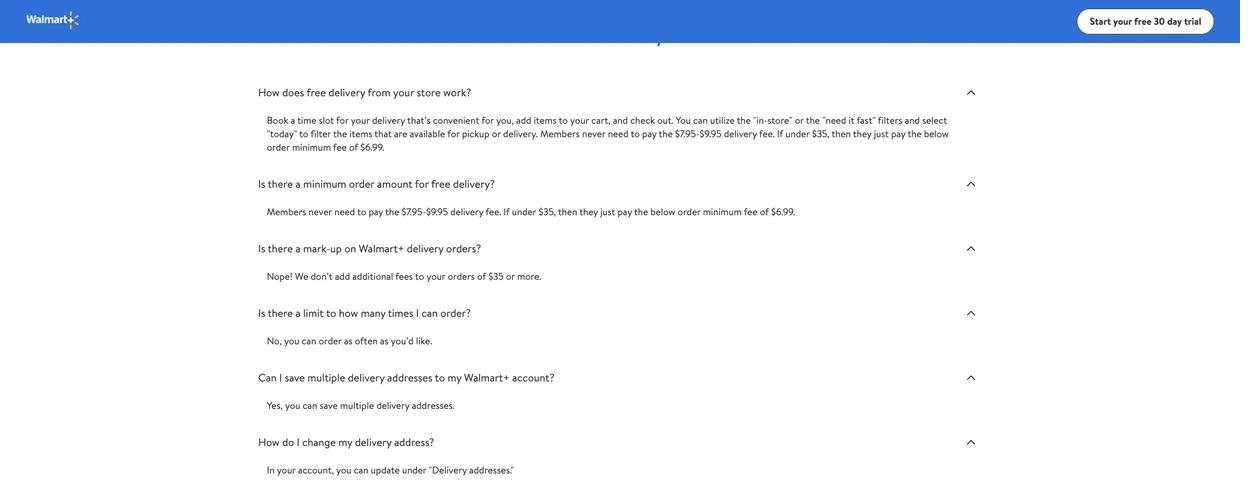 Task type: locate. For each thing, give the bounding box(es) containing it.
more.
[[517, 270, 541, 283]]

a left the limit
[[296, 306, 301, 320]]

there up no,
[[268, 306, 293, 320]]

is there a mark-up on walmart+ delivery orders?
[[258, 241, 481, 256]]

members right the delivery.
[[540, 127, 580, 141]]

1 horizontal spatial need
[[608, 127, 629, 141]]

1 vertical spatial of
[[760, 205, 769, 219]]

delivery.
[[503, 127, 538, 141]]

convenient
[[433, 114, 479, 127]]

1 vertical spatial $9.95
[[426, 205, 448, 219]]

1 vertical spatial never
[[309, 205, 332, 219]]

1 vertical spatial is
[[258, 241, 265, 256]]

0 vertical spatial minimum
[[292, 141, 331, 154]]

you
[[284, 334, 299, 348], [285, 399, 300, 413], [336, 464, 352, 477]]

save right can
[[285, 370, 305, 385]]

2 vertical spatial there
[[268, 306, 293, 320]]

1 horizontal spatial members
[[540, 127, 580, 141]]

items right you,
[[534, 114, 557, 127]]

2 how from the top
[[258, 435, 280, 450]]

0 horizontal spatial members
[[267, 205, 306, 219]]

1 horizontal spatial fee
[[744, 205, 758, 219]]

1 vertical spatial under
[[512, 205, 536, 219]]

0 vertical spatial members
[[540, 127, 580, 141]]

address?
[[394, 435, 434, 450]]

0 horizontal spatial $7.95-
[[402, 205, 426, 219]]

3 is from the top
[[258, 306, 265, 320]]

under
[[786, 127, 810, 141], [512, 205, 536, 219], [402, 464, 426, 477]]

2 and from the left
[[905, 114, 920, 127]]

of
[[349, 141, 358, 154], [760, 205, 769, 219], [477, 270, 486, 283]]

minimum
[[292, 141, 331, 154], [303, 177, 346, 191], [703, 205, 742, 219]]

0 horizontal spatial walmart+
[[359, 241, 404, 256]]

you right 'yes,' at the bottom left
[[285, 399, 300, 413]]

0 vertical spatial $35,
[[812, 127, 830, 141]]

how does free delivery from your store work?
[[258, 85, 471, 100]]

1 vertical spatial how
[[258, 435, 280, 450]]

free right does
[[307, 85, 326, 100]]

to left how
[[326, 306, 336, 320]]

"delivery
[[429, 464, 467, 477]]

1 horizontal spatial as
[[380, 334, 389, 348]]

1 horizontal spatial $9.95
[[700, 127, 722, 141]]

1 horizontal spatial $6.99.
[[771, 205, 795, 219]]

how do i change my delivery address? image
[[965, 436, 978, 449]]

walmart+ up additional
[[359, 241, 404, 256]]

i right times
[[416, 306, 419, 320]]

you'd
[[391, 334, 414, 348]]

1 horizontal spatial free
[[431, 177, 450, 191]]

multiple up how do i change my delivery address?
[[340, 399, 374, 413]]

1 horizontal spatial add
[[516, 114, 531, 127]]

or right pickup
[[492, 127, 501, 141]]

delivery?
[[453, 177, 495, 191]]

1 how from the top
[[258, 85, 280, 100]]

0 vertical spatial under
[[786, 127, 810, 141]]

pay
[[642, 127, 657, 141], [891, 127, 906, 141], [369, 205, 383, 219], [618, 205, 632, 219]]

1 vertical spatial free
[[307, 85, 326, 100]]

$35
[[488, 270, 504, 283]]

is
[[258, 177, 265, 191], [258, 241, 265, 256], [258, 306, 265, 320]]

your right start
[[1113, 14, 1132, 28]]

just
[[874, 127, 889, 141], [600, 205, 615, 219]]

0 horizontal spatial under
[[402, 464, 426, 477]]

walmart+ left account?
[[464, 370, 510, 385]]

never up mark-
[[309, 205, 332, 219]]

0 horizontal spatial fee
[[333, 141, 347, 154]]

0 vertical spatial my
[[448, 370, 462, 385]]

a for limit
[[296, 306, 301, 320]]

1 horizontal spatial and
[[905, 114, 920, 127]]

your right from
[[393, 85, 414, 100]]

orders?
[[446, 241, 481, 256]]

1 vertical spatial $6.99.
[[771, 205, 795, 219]]

1 horizontal spatial $7.95-
[[675, 127, 700, 141]]

1 vertical spatial add
[[335, 270, 350, 283]]

times
[[388, 306, 413, 320]]

0 vertical spatial how
[[258, 85, 280, 100]]

free left delivery?
[[431, 177, 450, 191]]

1 vertical spatial they
[[580, 205, 598, 219]]

0 vertical spatial below
[[924, 127, 949, 141]]

$9.95
[[700, 127, 722, 141], [426, 205, 448, 219]]

2 vertical spatial i
[[297, 435, 300, 450]]

0 vertical spatial then
[[832, 127, 851, 141]]

0 horizontal spatial and
[[613, 114, 628, 127]]

for right amount
[[415, 177, 429, 191]]

2 vertical spatial of
[[477, 270, 486, 283]]

add right don't
[[335, 270, 350, 283]]

don't
[[311, 270, 333, 283]]

you right no,
[[284, 334, 299, 348]]

can left "update" on the bottom
[[354, 464, 368, 477]]

how
[[258, 85, 280, 100], [258, 435, 280, 450]]

i right do
[[297, 435, 300, 450]]

items
[[534, 114, 557, 127], [349, 127, 372, 141]]

need up on
[[334, 205, 355, 219]]

below
[[924, 127, 949, 141], [651, 205, 675, 219]]

0 vertical spatial fee
[[333, 141, 347, 154]]

delivery up "update" on the bottom
[[355, 435, 392, 450]]

multiple
[[308, 370, 345, 385], [340, 399, 374, 413]]

they
[[853, 127, 872, 141], [580, 205, 598, 219]]

$7.95-
[[675, 127, 700, 141], [402, 205, 426, 219]]

fee. inside book a time slot for your delivery that's convenient for you, add items to your cart, and check out. you can utilize the "in-store" or the "need it fast" filters and select "today" to filter the items that are available for pickup or delivery. members never need to pay the $7.95-$9.95 delivery fee. if under $35, then they just pay the below order minimum fee of $6.99.
[[759, 127, 775, 141]]

your right in
[[277, 464, 296, 477]]

a left mark-
[[296, 241, 301, 256]]

a down "today"
[[296, 177, 301, 191]]

as
[[344, 334, 353, 348], [380, 334, 389, 348]]

can
[[693, 114, 708, 127], [422, 306, 438, 320], [302, 334, 316, 348], [303, 399, 317, 413], [354, 464, 368, 477]]

"in-
[[753, 114, 768, 127]]

in your account, you can update under "delivery addresses."
[[267, 464, 514, 477]]

never inside book a time slot for your delivery that's convenient for you, add items to your cart, and check out. you can utilize the "in-store" or the "need it fast" filters and select "today" to filter the items that are available for pickup or delivery. members never need to pay the $7.95-$9.95 delivery fee. if under $35, then they just pay the below order minimum fee of $6.99.
[[582, 127, 606, 141]]

1 horizontal spatial i
[[297, 435, 300, 450]]

0 vertical spatial add
[[516, 114, 531, 127]]

there for is there a limit to how many times i can order?
[[268, 306, 293, 320]]

save up change
[[320, 399, 338, 413]]

and right cart,
[[613, 114, 628, 127]]

change
[[302, 435, 336, 450]]

to left filter at the top left of page
[[299, 127, 308, 141]]

never left check
[[582, 127, 606, 141]]

0 horizontal spatial as
[[344, 334, 353, 348]]

0 vertical spatial just
[[874, 127, 889, 141]]

there up nope!
[[268, 241, 293, 256]]

time
[[297, 114, 316, 127]]

1 there from the top
[[268, 177, 293, 191]]

need inside book a time slot for your delivery that's convenient for you, add items to your cart, and check out. you can utilize the "in-store" or the "need it fast" filters and select "today" to filter the items that are available for pickup or delivery. members never need to pay the $7.95-$9.95 delivery fee. if under $35, then they just pay the below order minimum fee of $6.99.
[[608, 127, 629, 141]]

1 vertical spatial there
[[268, 241, 293, 256]]

minimum inside book a time slot for your delivery that's convenient for you, add items to your cart, and check out. you can utilize the "in-store" or the "need it fast" filters and select "today" to filter the items that are available for pickup or delivery. members never need to pay the $7.95-$9.95 delivery fee. if under $35, then they just pay the below order minimum fee of $6.99.
[[292, 141, 331, 154]]

multiple down no, you can order as often as you'd like.
[[308, 370, 345, 385]]

2 horizontal spatial free
[[1134, 14, 1152, 28]]

does
[[282, 85, 304, 100]]

1 vertical spatial $35,
[[539, 205, 556, 219]]

and right filters
[[905, 114, 920, 127]]

add inside book a time slot for your delivery that's convenient for you, add items to your cart, and check out. you can utilize the "in-store" or the "need it fast" filters and select "today" to filter the items that are available for pickup or delivery. members never need to pay the $7.95-$9.95 delivery fee. if under $35, then they just pay the below order minimum fee of $6.99.
[[516, 114, 531, 127]]

add right you,
[[516, 114, 531, 127]]

0 vertical spatial need
[[608, 127, 629, 141]]

i right can
[[279, 370, 282, 385]]

if
[[777, 127, 783, 141], [504, 205, 510, 219]]

2 horizontal spatial under
[[786, 127, 810, 141]]

2 there from the top
[[268, 241, 293, 256]]

for left pickup
[[447, 127, 460, 141]]

no,
[[267, 334, 282, 348]]

1 horizontal spatial save
[[320, 399, 338, 413]]

1 vertical spatial just
[[600, 205, 615, 219]]

1 vertical spatial my
[[338, 435, 352, 450]]

to
[[559, 114, 568, 127], [299, 127, 308, 141], [631, 127, 640, 141], [357, 205, 366, 219], [415, 270, 424, 283], [326, 306, 336, 320], [435, 370, 445, 385]]

how left do
[[258, 435, 280, 450]]

or right store"
[[795, 114, 804, 127]]

0 vertical spatial never
[[582, 127, 606, 141]]

free
[[577, 26, 605, 47]]

of inside book a time slot for your delivery that's convenient for you, add items to your cart, and check out. you can utilize the "in-store" or the "need it fast" filters and select "today" to filter the items that are available for pickup or delivery. members never need to pay the $7.95-$9.95 delivery fee. if under $35, then they just pay the below order minimum fee of $6.99.
[[349, 141, 358, 154]]

free left 30
[[1134, 14, 1152, 28]]

0 vertical spatial if
[[777, 127, 783, 141]]

0 horizontal spatial of
[[349, 141, 358, 154]]

1 vertical spatial walmart+
[[464, 370, 510, 385]]

and
[[613, 114, 628, 127], [905, 114, 920, 127]]

i
[[416, 306, 419, 320], [279, 370, 282, 385], [297, 435, 300, 450]]

many
[[361, 306, 386, 320]]

0 horizontal spatial below
[[651, 205, 675, 219]]

0 horizontal spatial if
[[504, 205, 510, 219]]

1 vertical spatial i
[[279, 370, 282, 385]]

fee.
[[759, 127, 775, 141], [486, 205, 501, 219]]

0 horizontal spatial $6.99.
[[360, 141, 384, 154]]

below inside book a time slot for your delivery that's convenient for you, add items to your cart, and check out. you can utilize the "in-store" or the "need it fast" filters and select "today" to filter the items that are available for pickup or delivery. members never need to pay the $7.95-$9.95 delivery fee. if under $35, then they just pay the below order minimum fee of $6.99.
[[924, 127, 949, 141]]

is there a minimum order amount for free delivery?
[[258, 177, 495, 191]]

can down the limit
[[302, 334, 316, 348]]

1 horizontal spatial never
[[582, 127, 606, 141]]

is there a mark-up on walmart+ delivery orders? image
[[965, 242, 978, 255]]

0 horizontal spatial free
[[307, 85, 326, 100]]

items left that
[[349, 127, 372, 141]]

or
[[795, 114, 804, 127], [492, 127, 501, 141], [506, 270, 515, 283]]

2 vertical spatial is
[[258, 306, 265, 320]]

0 vertical spatial you
[[284, 334, 299, 348]]

2 horizontal spatial i
[[416, 306, 419, 320]]

yes,
[[267, 399, 283, 413]]

fee. right utilize
[[759, 127, 775, 141]]

0 vertical spatial they
[[853, 127, 872, 141]]

delivery
[[609, 26, 664, 47]]

a left time
[[291, 114, 295, 127]]

0 horizontal spatial i
[[279, 370, 282, 385]]

my right change
[[338, 435, 352, 450]]

can right you
[[693, 114, 708, 127]]

limit
[[303, 306, 324, 320]]

your
[[1113, 14, 1132, 28], [393, 85, 414, 100], [351, 114, 370, 127], [570, 114, 589, 127], [427, 270, 445, 283], [277, 464, 296, 477]]

0 horizontal spatial fee.
[[486, 205, 501, 219]]

$9.95 right you
[[700, 127, 722, 141]]

slot
[[319, 114, 334, 127]]

for
[[336, 114, 349, 127], [482, 114, 494, 127], [447, 127, 460, 141], [415, 177, 429, 191]]

2 as from the left
[[380, 334, 389, 348]]

there for is there a minimum order amount for free delivery?
[[268, 177, 293, 191]]

1 horizontal spatial fee.
[[759, 127, 775, 141]]

as left "you'd"
[[380, 334, 389, 348]]

$7.95- down amount
[[402, 205, 426, 219]]

0 vertical spatial $9.95
[[700, 127, 722, 141]]

1 as from the left
[[344, 334, 353, 348]]

start
[[1090, 14, 1111, 28]]

1 is from the top
[[258, 177, 265, 191]]

0 horizontal spatial never
[[309, 205, 332, 219]]

there
[[268, 177, 293, 191], [268, 241, 293, 256], [268, 306, 293, 320]]

my
[[448, 370, 462, 385], [338, 435, 352, 450]]

1 vertical spatial then
[[558, 205, 577, 219]]

1 horizontal spatial below
[[924, 127, 949, 141]]

3 there from the top
[[268, 306, 293, 320]]

0 horizontal spatial or
[[492, 127, 501, 141]]

$9.95 up 'orders?'
[[426, 205, 448, 219]]

0 vertical spatial save
[[285, 370, 305, 385]]

1 horizontal spatial $35,
[[812, 127, 830, 141]]

$7.95- inside book a time slot for your delivery that's convenient for you, add items to your cart, and check out. you can utilize the "in-store" or the "need it fast" filters and select "today" to filter the items that are available for pickup or delivery. members never need to pay the $7.95-$9.95 delivery fee. if under $35, then they just pay the below order minimum fee of $6.99.
[[675, 127, 700, 141]]

free for your
[[1134, 14, 1152, 28]]

can right 'yes,' at the bottom left
[[303, 399, 317, 413]]

utilize
[[710, 114, 735, 127]]

there down "today"
[[268, 177, 293, 191]]

"today"
[[267, 127, 297, 141]]

as left the often
[[344, 334, 353, 348]]

members up mark-
[[267, 205, 306, 219]]

2 vertical spatial you
[[336, 464, 352, 477]]

30
[[1154, 14, 1165, 28]]

0 vertical spatial i
[[416, 306, 419, 320]]

my up addresses.
[[448, 370, 462, 385]]

or right '$35' at the bottom left
[[506, 270, 515, 283]]

order
[[267, 141, 290, 154], [349, 177, 374, 191], [678, 205, 701, 219], [319, 334, 342, 348]]

0 vertical spatial of
[[349, 141, 358, 154]]

under inside book a time slot for your delivery that's convenient for you, add items to your cart, and check out. you can utilize the "in-store" or the "need it fast" filters and select "today" to filter the items that are available for pickup or delivery. members never need to pay the $7.95-$9.95 delivery fee. if under $35, then they just pay the below order minimum fee of $6.99.
[[786, 127, 810, 141]]

fee. down delivery?
[[486, 205, 501, 219]]

1 vertical spatial you
[[285, 399, 300, 413]]

need left check
[[608, 127, 629, 141]]

save
[[285, 370, 305, 385], [320, 399, 338, 413]]

0 horizontal spatial just
[[600, 205, 615, 219]]

0 vertical spatial walmart+
[[359, 241, 404, 256]]

1 and from the left
[[613, 114, 628, 127]]

for right slot
[[336, 114, 349, 127]]

pickup
[[462, 127, 490, 141]]

to left cart,
[[559, 114, 568, 127]]

$7.95- right out.
[[675, 127, 700, 141]]

mark-
[[303, 241, 330, 256]]

you right account,
[[336, 464, 352, 477]]

1 horizontal spatial under
[[512, 205, 536, 219]]

a
[[291, 114, 295, 127], [296, 177, 301, 191], [296, 241, 301, 256], [296, 306, 301, 320]]

cart,
[[591, 114, 611, 127]]

addresses."
[[469, 464, 514, 477]]

free inside start your free 30 day trial 'button'
[[1134, 14, 1152, 28]]

how
[[339, 306, 358, 320]]

account?
[[512, 370, 555, 385]]

$6.99.
[[360, 141, 384, 154], [771, 205, 795, 219]]

how left does
[[258, 85, 280, 100]]

that
[[375, 127, 392, 141]]

yes, you can save multiple delivery addresses.
[[267, 399, 455, 413]]

delivery left from
[[329, 85, 365, 100]]

2 is from the top
[[258, 241, 265, 256]]

0 vertical spatial there
[[268, 177, 293, 191]]



Task type: describe. For each thing, give the bounding box(es) containing it.
a for mark-
[[296, 241, 301, 256]]

is for is there a mark-up on walmart+ delivery orders?
[[258, 241, 265, 256]]

1 horizontal spatial walmart+
[[464, 370, 510, 385]]

1 horizontal spatial items
[[534, 114, 557, 127]]

2 vertical spatial minimum
[[703, 205, 742, 219]]

delivery up yes, you can save multiple delivery addresses.
[[348, 370, 385, 385]]

filter
[[311, 127, 331, 141]]

nope!
[[267, 270, 293, 283]]

fees
[[395, 270, 413, 283]]

2 horizontal spatial or
[[795, 114, 804, 127]]

your left cart,
[[570, 114, 589, 127]]

1 horizontal spatial of
[[477, 270, 486, 283]]

from
[[368, 85, 391, 100]]

delivery down can i save multiple delivery addresses to my walmart+ account? at the bottom of the page
[[376, 399, 410, 413]]

start your free 30 day trial
[[1090, 14, 1201, 28]]

if inside book a time slot for your delivery that's convenient for you, add items to your cart, and check out. you can utilize the "in-store" or the "need it fast" filters and select "today" to filter the items that are available for pickup or delivery. members never need to pay the $7.95-$9.95 delivery fee. if under $35, then they just pay the below order minimum fee of $6.99.
[[777, 127, 783, 141]]

a inside book a time slot for your delivery that's convenient for you, add items to your cart, and check out. you can utilize the "in-store" or the "need it fast" filters and select "today" to filter the items that are available for pickup or delivery. members never need to pay the $7.95-$9.95 delivery fee. if under $35, then they just pay the below order minimum fee of $6.99.
[[291, 114, 295, 127]]

work?
[[443, 85, 471, 100]]

to up addresses.
[[435, 370, 445, 385]]

2 vertical spatial under
[[402, 464, 426, 477]]

your left that
[[351, 114, 370, 127]]

delivery left store"
[[724, 127, 757, 141]]

can i save multiple delivery addresses to my walmart+ account?
[[258, 370, 555, 385]]

do
[[282, 435, 294, 450]]

free delivery
[[577, 26, 664, 47]]

0 horizontal spatial they
[[580, 205, 598, 219]]

1 vertical spatial $7.95-
[[402, 205, 426, 219]]

can left order?
[[422, 306, 438, 320]]

can i save multiple delivery addresses to my walmart+ account? image
[[965, 372, 978, 385]]

$35, inside book a time slot for your delivery that's convenient for you, add items to your cart, and check out. you can utilize the "in-store" or the "need it fast" filters and select "today" to filter the items that are available for pickup or delivery. members never need to pay the $7.95-$9.95 delivery fee. if under $35, then they just pay the below order minimum fee of $6.99.
[[812, 127, 830, 141]]

book
[[267, 114, 288, 127]]

to down is there a minimum order amount for free delivery?
[[357, 205, 366, 219]]

members never need to pay the $7.95-$9.95 delivery fee. if under $35, then they just pay the below order minimum fee of $6.99.
[[267, 205, 795, 219]]

to right fees
[[415, 270, 424, 283]]

filters
[[878, 114, 903, 127]]

free for does
[[307, 85, 326, 100]]

it
[[849, 114, 855, 127]]

delivery down from
[[372, 114, 405, 127]]

0 horizontal spatial add
[[335, 270, 350, 283]]

a for minimum
[[296, 177, 301, 191]]

additional
[[352, 270, 393, 283]]

just inside book a time slot for your delivery that's convenient for you, add items to your cart, and check out. you can utilize the "in-store" or the "need it fast" filters and select "today" to filter the items that are available for pickup or delivery. members never need to pay the $7.95-$9.95 delivery fee. if under $35, then they just pay the below order minimum fee of $6.99.
[[874, 127, 889, 141]]

your inside start your free 30 day trial 'button'
[[1113, 14, 1132, 28]]

to left out.
[[631, 127, 640, 141]]

you for a
[[284, 334, 299, 348]]

your left orders
[[427, 270, 445, 283]]

there for is there a mark-up on walmart+ delivery orders?
[[268, 241, 293, 256]]

1 vertical spatial save
[[320, 399, 338, 413]]

account,
[[298, 464, 334, 477]]

book a time slot for your delivery that's convenient for you, add items to your cart, and check out. you can utilize the "in-store" or the "need it fast" filters and select "today" to filter the items that are available for pickup or delivery. members never need to pay the $7.95-$9.95 delivery fee. if under $35, then they just pay the below order minimum fee of $6.99.
[[267, 114, 949, 154]]

addresses.
[[412, 399, 455, 413]]

like.
[[416, 334, 432, 348]]

check
[[630, 114, 655, 127]]

is there a minimum order amount for free delivery? image
[[965, 178, 978, 191]]

trial
[[1184, 14, 1201, 28]]

no, you can order as often as you'd like.
[[267, 334, 432, 348]]

is there a limit to how many times i can order? image
[[965, 307, 978, 320]]

0 horizontal spatial items
[[349, 127, 372, 141]]

$9.95 inside book a time slot for your delivery that's convenient for you, add items to your cart, and check out. you can utilize the "in-store" or the "need it fast" filters and select "today" to filter the items that are available for pickup or delivery. members never need to pay the $7.95-$9.95 delivery fee. if under $35, then they just pay the below order minimum fee of $6.99.
[[700, 127, 722, 141]]

$6.99. inside book a time slot for your delivery that's convenient for you, add items to your cart, and check out. you can utilize the "in-store" or the "need it fast" filters and select "today" to filter the items that are available for pickup or delivery. members never need to pay the $7.95-$9.95 delivery fee. if under $35, then they just pay the below order minimum fee of $6.99.
[[360, 141, 384, 154]]

store"
[[768, 114, 793, 127]]

0 horizontal spatial save
[[285, 370, 305, 385]]

1 vertical spatial below
[[651, 205, 675, 219]]

update
[[371, 464, 400, 477]]

up
[[330, 241, 342, 256]]

w+ image
[[26, 11, 80, 30]]

0 vertical spatial multiple
[[308, 370, 345, 385]]

is for is there a minimum order amount for free delivery?
[[258, 177, 265, 191]]

members inside book a time slot for your delivery that's convenient for you, add items to your cart, and check out. you can utilize the "in-store" or the "need it fast" filters and select "today" to filter the items that are available for pickup or delivery. members never need to pay the $7.95-$9.95 delivery fee. if under $35, then they just pay the below order minimum fee of $6.99.
[[540, 127, 580, 141]]

in
[[267, 464, 275, 477]]

often
[[355, 334, 378, 348]]

available
[[410, 127, 445, 141]]

2 horizontal spatial of
[[760, 205, 769, 219]]

store
[[417, 85, 441, 100]]

0 horizontal spatial then
[[558, 205, 577, 219]]

fast"
[[857, 114, 876, 127]]

1 horizontal spatial my
[[448, 370, 462, 385]]

out.
[[657, 114, 673, 127]]

is there a limit to how many times i can order?
[[258, 306, 471, 320]]

are
[[394, 127, 407, 141]]

then inside book a time slot for your delivery that's convenient for you, add items to your cart, and check out. you can utilize the "in-store" or the "need it fast" filters and select "today" to filter the items that are available for pickup or delivery. members never need to pay the $7.95-$9.95 delivery fee. if under $35, then they just pay the below order minimum fee of $6.99.
[[832, 127, 851, 141]]

1 vertical spatial minimum
[[303, 177, 346, 191]]

can inside book a time slot for your delivery that's convenient for you, add items to your cart, and check out. you can utilize the "in-store" or the "need it fast" filters and select "today" to filter the items that are available for pickup or delivery. members never need to pay the $7.95-$9.95 delivery fee. if under $35, then they just pay the below order minimum fee of $6.99.
[[693, 114, 708, 127]]

fee inside book a time slot for your delivery that's convenient for you, add items to your cart, and check out. you can utilize the "in-store" or the "need it fast" filters and select "today" to filter the items that are available for pickup or delivery. members never need to pay the $7.95-$9.95 delivery fee. if under $35, then they just pay the below order minimum fee of $6.99.
[[333, 141, 347, 154]]

how for how do i change my delivery address?
[[258, 435, 280, 450]]

"need
[[822, 114, 846, 127]]

0 horizontal spatial $9.95
[[426, 205, 448, 219]]

how does free delivery from your store work? image
[[965, 86, 978, 99]]

1 vertical spatial fee.
[[486, 205, 501, 219]]

order inside book a time slot for your delivery that's convenient for you, add items to your cart, and check out. you can utilize the "in-store" or the "need it fast" filters and select "today" to filter the items that are available for pickup or delivery. members never need to pay the $7.95-$9.95 delivery fee. if under $35, then they just pay the below order minimum fee of $6.99.
[[267, 141, 290, 154]]

select
[[922, 114, 947, 127]]

how do i change my delivery address?
[[258, 435, 434, 450]]

for left you,
[[482, 114, 494, 127]]

2 vertical spatial free
[[431, 177, 450, 191]]

you for save
[[285, 399, 300, 413]]

on
[[344, 241, 356, 256]]

day
[[1167, 14, 1182, 28]]

delivery down delivery?
[[450, 205, 483, 219]]

start your free 30 day trial button
[[1077, 9, 1214, 34]]

1 horizontal spatial or
[[506, 270, 515, 283]]

1 vertical spatial need
[[334, 205, 355, 219]]

they inside book a time slot for your delivery that's convenient for you, add items to your cart, and check out. you can utilize the "in-store" or the "need it fast" filters and select "today" to filter the items that are available for pickup or delivery. members never need to pay the $7.95-$9.95 delivery fee. if under $35, then they just pay the below order minimum fee of $6.99.
[[853, 127, 872, 141]]

can
[[258, 370, 277, 385]]

you
[[676, 114, 691, 127]]

how for how does free delivery from your store work?
[[258, 85, 280, 100]]

orders
[[448, 270, 475, 283]]

1 vertical spatial members
[[267, 205, 306, 219]]

1 vertical spatial multiple
[[340, 399, 374, 413]]

order?
[[440, 306, 471, 320]]

we
[[295, 270, 308, 283]]

nope! we don't add additional fees to your orders of $35 or more.
[[267, 270, 541, 283]]

that's
[[407, 114, 431, 127]]

delivery up fees
[[407, 241, 444, 256]]

you,
[[496, 114, 514, 127]]

amount
[[377, 177, 413, 191]]

addresses
[[387, 370, 432, 385]]

1 vertical spatial fee
[[744, 205, 758, 219]]

is for is there a limit to how many times i can order?
[[258, 306, 265, 320]]

0 horizontal spatial $35,
[[539, 205, 556, 219]]



Task type: vqa. For each thing, say whether or not it's contained in the screenshot.
Purchase
no



